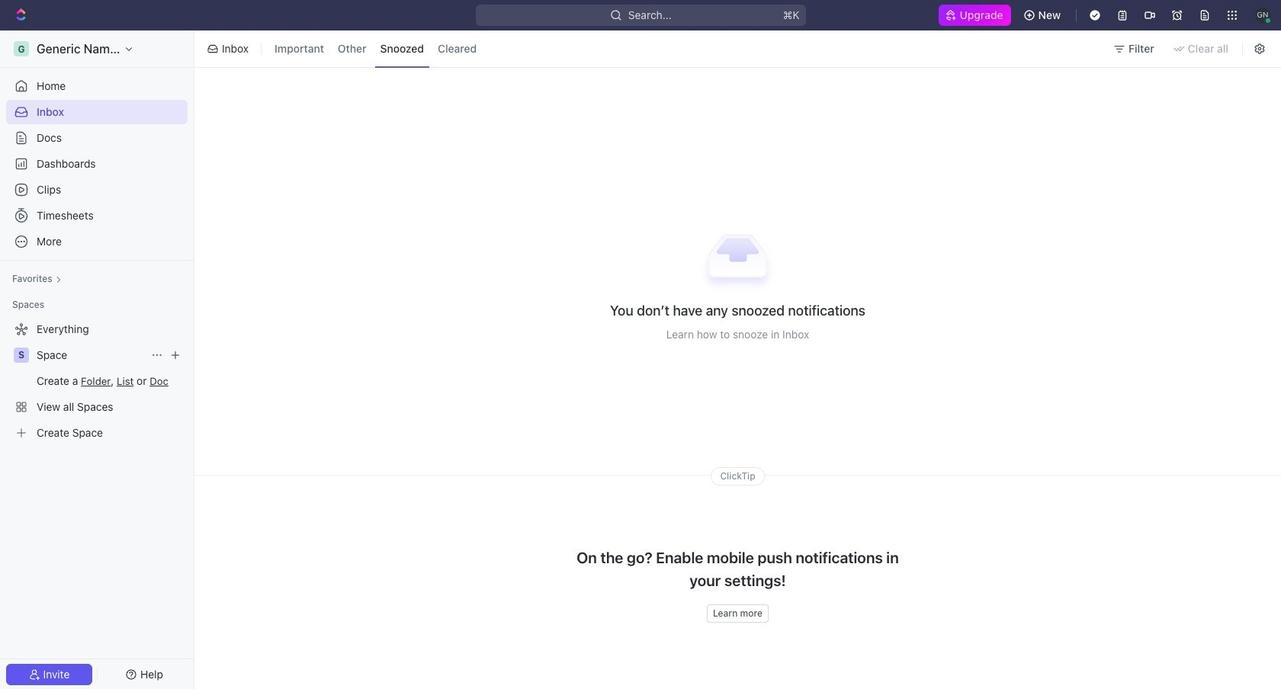 Task type: describe. For each thing, give the bounding box(es) containing it.
space, , element
[[14, 348, 29, 363]]

sidebar navigation
[[0, 31, 198, 690]]

generic name's workspace, , element
[[14, 41, 29, 56]]



Task type: locate. For each thing, give the bounding box(es) containing it.
tree
[[6, 317, 188, 446]]

tab list
[[266, 27, 485, 70]]

tree inside sidebar navigation
[[6, 317, 188, 446]]



Task type: vqa. For each thing, say whether or not it's contained in the screenshot.
Jeremy Miller's Workspace, , element
no



